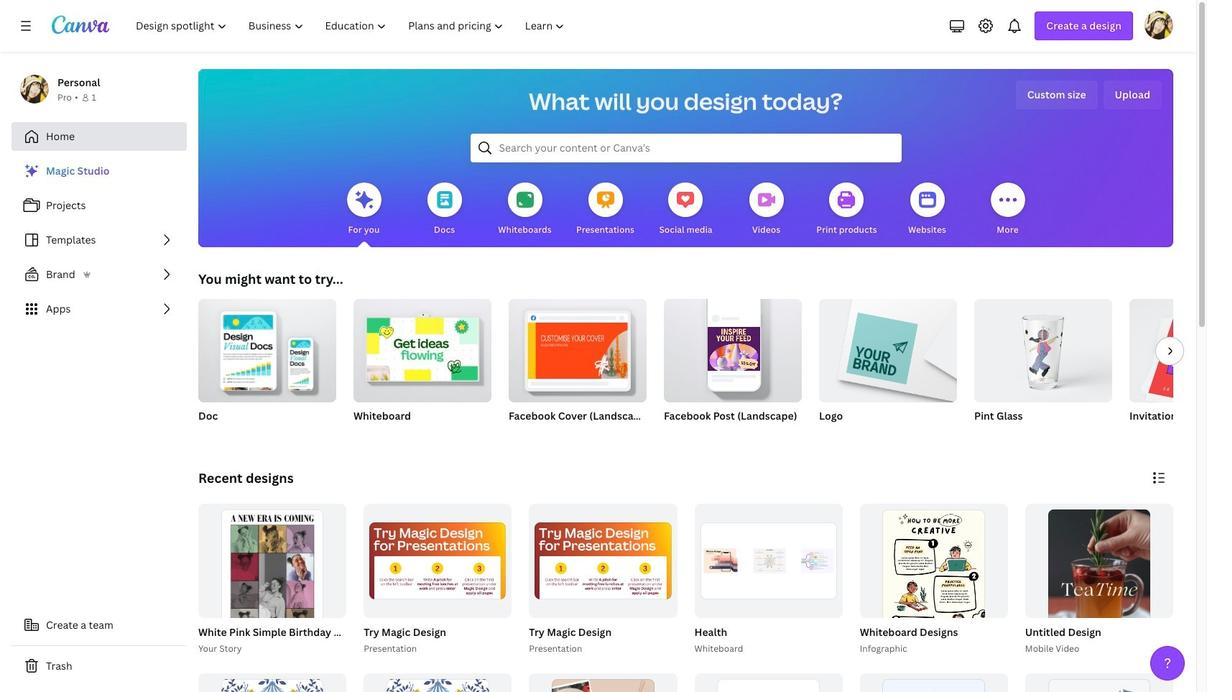 Task type: describe. For each thing, give the bounding box(es) containing it.
stephanie aranda image
[[1145, 11, 1174, 40]]

Search search field
[[499, 134, 873, 162]]



Task type: locate. For each thing, give the bounding box(es) containing it.
group
[[198, 293, 336, 441], [198, 293, 336, 403], [664, 293, 802, 441], [664, 293, 802, 403], [820, 293, 958, 441], [820, 293, 958, 403], [975, 293, 1113, 441], [975, 293, 1113, 403], [354, 299, 492, 441], [354, 299, 492, 403], [509, 299, 647, 441], [1130, 299, 1208, 441], [1130, 299, 1208, 403], [196, 504, 491, 692], [198, 504, 347, 692], [361, 504, 512, 656], [364, 504, 512, 618], [527, 504, 678, 656], [529, 504, 678, 618], [692, 504, 843, 656], [695, 504, 843, 618], [857, 504, 1009, 692], [860, 504, 1009, 692], [1023, 504, 1174, 692], [1026, 504, 1174, 692], [198, 673, 347, 692], [364, 673, 512, 692], [529, 673, 678, 692], [695, 673, 843, 692], [860, 673, 1009, 692], [1026, 673, 1174, 692]]

top level navigation element
[[127, 12, 578, 40]]

list
[[12, 157, 187, 324]]

None search field
[[471, 134, 902, 162]]



Task type: vqa. For each thing, say whether or not it's contained in the screenshot.
search SEARCH FIELD
yes



